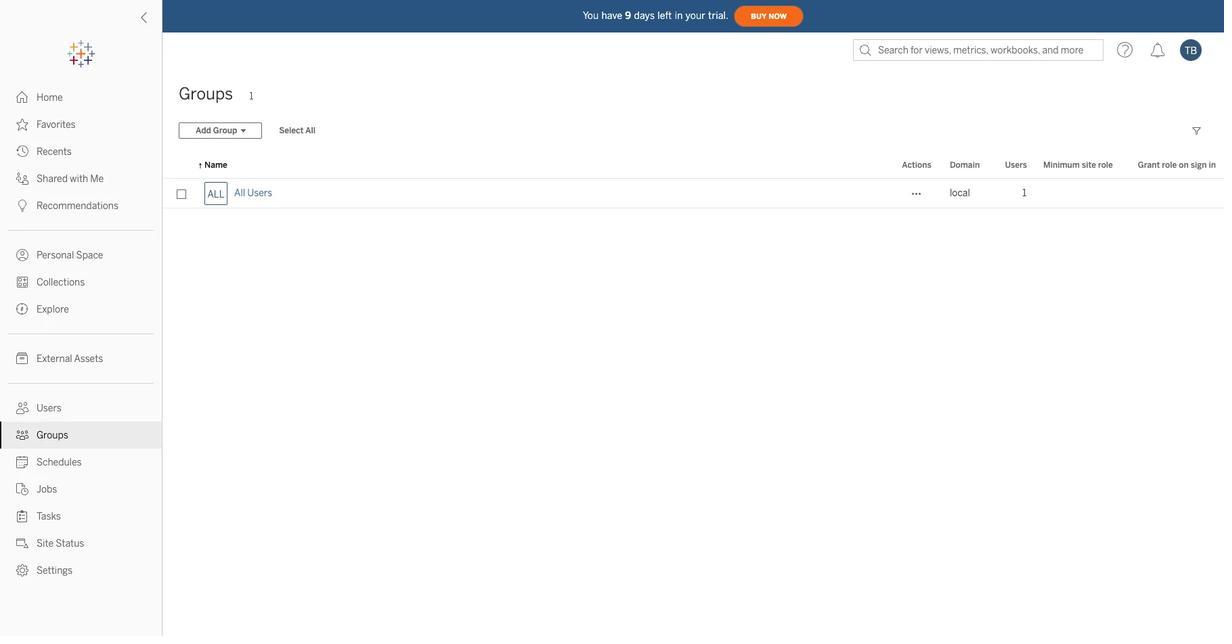 Task type: locate. For each thing, give the bounding box(es) containing it.
by text only_f5he34f image inside "tasks" link
[[16, 511, 28, 523]]

by text only_f5he34f image inside collections link
[[16, 276, 28, 288]]

2 by text only_f5he34f image from the top
[[16, 173, 28, 185]]

minimum
[[1044, 160, 1080, 170]]

local
[[950, 188, 970, 199]]

select all button
[[270, 123, 324, 139]]

personal
[[37, 250, 74, 261]]

1 vertical spatial 1
[[1023, 188, 1027, 199]]

8 by text only_f5he34f image from the top
[[16, 511, 28, 523]]

role right site
[[1098, 160, 1113, 170]]

personal space
[[37, 250, 103, 261]]

by text only_f5he34f image left recommendations
[[16, 200, 28, 212]]

0 vertical spatial in
[[675, 10, 683, 21]]

add group
[[196, 126, 237, 135]]

by text only_f5he34f image for tasks
[[16, 511, 28, 523]]

1 vertical spatial all
[[234, 188, 245, 199]]

group
[[213, 126, 237, 135]]

have
[[602, 10, 623, 21]]

by text only_f5he34f image left 'site'
[[16, 538, 28, 550]]

4 by text only_f5he34f image from the top
[[16, 249, 28, 261]]

shared
[[37, 173, 68, 185]]

sign
[[1191, 160, 1207, 170]]

6 by text only_f5he34f image from the top
[[16, 429, 28, 442]]

minimum site role
[[1044, 160, 1113, 170]]

by text only_f5he34f image left collections
[[16, 276, 28, 288]]

status
[[56, 538, 84, 550]]

3 by text only_f5he34f image from the top
[[16, 276, 28, 288]]

0 horizontal spatial role
[[1098, 160, 1113, 170]]

cell down minimum site role
[[1035, 179, 1126, 209]]

explore link
[[0, 296, 162, 323]]

all down group
[[234, 188, 245, 199]]

1 up add group popup button
[[249, 91, 253, 102]]

cell
[[1035, 179, 1126, 209], [1126, 179, 1224, 209]]

by text only_f5he34f image inside personal space link
[[16, 249, 28, 261]]

0 vertical spatial all
[[305, 126, 316, 135]]

role left on
[[1162, 160, 1177, 170]]

by text only_f5he34f image left schedules at the bottom of the page
[[16, 456, 28, 469]]

domain
[[950, 160, 980, 170]]

by text only_f5he34f image inside schedules link
[[16, 456, 28, 469]]

by text only_f5he34f image left 'external'
[[16, 353, 28, 365]]

by text only_f5he34f image inside site status "link"
[[16, 538, 28, 550]]

by text only_f5he34f image left explore
[[16, 303, 28, 316]]

by text only_f5he34f image for personal space
[[16, 249, 28, 261]]

grid
[[163, 153, 1224, 637]]

1 vertical spatial in
[[1209, 160, 1216, 170]]

all users link
[[234, 179, 272, 209]]

in inside grid
[[1209, 160, 1216, 170]]

add
[[196, 126, 211, 135]]

shared with me
[[37, 173, 104, 185]]

favorites link
[[0, 111, 162, 138]]

groups up add
[[179, 84, 233, 104]]

all inside button
[[305, 126, 316, 135]]

1 horizontal spatial users
[[247, 188, 272, 199]]

by text only_f5he34f image inside users link
[[16, 402, 28, 414]]

1 vertical spatial groups
[[37, 430, 68, 442]]

by text only_f5he34f image for settings
[[16, 565, 28, 577]]

1 right local
[[1023, 188, 1027, 199]]

2 horizontal spatial users
[[1005, 160, 1027, 170]]

by text only_f5he34f image for favorites
[[16, 119, 28, 131]]

by text only_f5he34f image inside jobs link
[[16, 484, 28, 496]]

by text only_f5he34f image left personal
[[16, 249, 28, 261]]

by text only_f5he34f image for groups
[[16, 429, 28, 442]]

by text only_f5he34f image left settings
[[16, 565, 28, 577]]

external
[[37, 354, 72, 365]]

7 by text only_f5he34f image from the top
[[16, 456, 28, 469]]

by text only_f5he34f image left recents on the top left of page
[[16, 146, 28, 158]]

actions
[[902, 160, 932, 170]]

2 vertical spatial users
[[37, 403, 62, 414]]

3 by text only_f5he34f image from the top
[[16, 200, 28, 212]]

1 horizontal spatial all
[[305, 126, 316, 135]]

grant role on sign in
[[1138, 160, 1216, 170]]

site
[[1082, 160, 1096, 170]]

days
[[634, 10, 655, 21]]

by text only_f5he34f image up groups link
[[16, 402, 28, 414]]

1 horizontal spatial role
[[1162, 160, 1177, 170]]

jobs
[[37, 484, 57, 496]]

9 by text only_f5he34f image from the top
[[16, 538, 28, 550]]

all
[[305, 126, 316, 135], [234, 188, 245, 199]]

grid containing all users
[[163, 153, 1224, 637]]

0 horizontal spatial users
[[37, 403, 62, 414]]

all users
[[234, 188, 272, 199]]

by text only_f5he34f image inside the favorites link
[[16, 119, 28, 131]]

by text only_f5he34f image for schedules
[[16, 456, 28, 469]]

6 by text only_f5he34f image from the top
[[16, 484, 28, 496]]

by text only_f5he34f image inside external assets link
[[16, 353, 28, 365]]

1 inside grid
[[1023, 188, 1027, 199]]

row containing all users
[[163, 179, 1224, 209]]

2 by text only_f5he34f image from the top
[[16, 146, 28, 158]]

cell down grant role on sign in
[[1126, 179, 1224, 209]]

trial.
[[708, 10, 729, 21]]

users
[[1005, 160, 1027, 170], [247, 188, 272, 199], [37, 403, 62, 414]]

1 by text only_f5he34f image from the top
[[16, 119, 28, 131]]

by text only_f5he34f image for shared with me
[[16, 173, 28, 185]]

schedules link
[[0, 449, 162, 476]]

1
[[249, 91, 253, 102], [1023, 188, 1027, 199]]

you have 9 days left in your trial.
[[583, 10, 729, 21]]

by text only_f5he34f image left the jobs on the bottom of page
[[16, 484, 28, 496]]

9
[[625, 10, 631, 21]]

collections link
[[0, 269, 162, 296]]

10 by text only_f5he34f image from the top
[[16, 565, 28, 577]]

by text only_f5he34f image inside groups link
[[16, 429, 28, 442]]

users inside the 'main navigation. press the up and down arrow keys to access links.' element
[[37, 403, 62, 414]]

5 by text only_f5he34f image from the top
[[16, 402, 28, 414]]

groups up schedules at the bottom of the page
[[37, 430, 68, 442]]

by text only_f5he34f image down users link
[[16, 429, 28, 442]]

1 vertical spatial users
[[247, 188, 272, 199]]

row
[[163, 179, 1224, 209]]

all inside row
[[234, 188, 245, 199]]

1 role from the left
[[1098, 160, 1113, 170]]

by text only_f5he34f image inside home link
[[16, 91, 28, 104]]

in right left
[[675, 10, 683, 21]]

by text only_f5he34f image inside recommendations link
[[16, 200, 28, 212]]

1 horizontal spatial 1
[[1023, 188, 1027, 199]]

by text only_f5he34f image left the shared
[[16, 173, 28, 185]]

1 by text only_f5he34f image from the top
[[16, 91, 28, 104]]

by text only_f5he34f image left 'favorites'
[[16, 119, 28, 131]]

1 horizontal spatial in
[[1209, 160, 1216, 170]]

buy
[[751, 12, 767, 21]]

by text only_f5he34f image
[[16, 119, 28, 131], [16, 146, 28, 158], [16, 200, 28, 212], [16, 249, 28, 261], [16, 303, 28, 316], [16, 484, 28, 496]]

role
[[1098, 160, 1113, 170], [1162, 160, 1177, 170]]

0 horizontal spatial groups
[[37, 430, 68, 442]]

by text only_f5he34f image
[[16, 91, 28, 104], [16, 173, 28, 185], [16, 276, 28, 288], [16, 353, 28, 365], [16, 402, 28, 414], [16, 429, 28, 442], [16, 456, 28, 469], [16, 511, 28, 523], [16, 538, 28, 550], [16, 565, 28, 577]]

by text only_f5he34f image inside the settings link
[[16, 565, 28, 577]]

0 vertical spatial 1
[[249, 91, 253, 102]]

in right sign
[[1209, 160, 1216, 170]]

name
[[205, 160, 227, 170]]

0 horizontal spatial all
[[234, 188, 245, 199]]

jobs link
[[0, 476, 162, 503]]

by text only_f5he34f image left tasks
[[16, 511, 28, 523]]

users link
[[0, 395, 162, 422]]

by text only_f5he34f image inside explore link
[[16, 303, 28, 316]]

assets
[[74, 354, 103, 365]]

now
[[769, 12, 787, 21]]

collections
[[37, 277, 85, 288]]

groups link
[[0, 422, 162, 449]]

4 by text only_f5he34f image from the top
[[16, 353, 28, 365]]

by text only_f5he34f image inside shared with me 'link'
[[16, 173, 28, 185]]

favorites
[[37, 119, 76, 131]]

0 horizontal spatial 1
[[249, 91, 253, 102]]

groups
[[179, 84, 233, 104], [37, 430, 68, 442]]

in
[[675, 10, 683, 21], [1209, 160, 1216, 170]]

0 vertical spatial users
[[1005, 160, 1027, 170]]

by text only_f5he34f image inside the recents 'link'
[[16, 146, 28, 158]]

1 horizontal spatial groups
[[179, 84, 233, 104]]

all right the select
[[305, 126, 316, 135]]

by text only_f5he34f image left home
[[16, 91, 28, 104]]

buy now
[[751, 12, 787, 21]]

select
[[279, 126, 304, 135]]

5 by text only_f5he34f image from the top
[[16, 303, 28, 316]]



Task type: vqa. For each thing, say whether or not it's contained in the screenshot.
Samples 'image'
no



Task type: describe. For each thing, give the bounding box(es) containing it.
tasks
[[37, 511, 61, 523]]

add group button
[[179, 123, 262, 139]]

by text only_f5he34f image for recommendations
[[16, 200, 28, 212]]

recommendations link
[[0, 192, 162, 219]]

main navigation. press the up and down arrow keys to access links. element
[[0, 84, 162, 584]]

Search for views, metrics, workbooks, and more text field
[[853, 39, 1104, 61]]

recents
[[37, 146, 72, 158]]

recommendations
[[37, 200, 119, 212]]

site status link
[[0, 530, 162, 557]]

by text only_f5he34f image for users
[[16, 402, 28, 414]]

external assets
[[37, 354, 103, 365]]

settings link
[[0, 557, 162, 584]]

personal space link
[[0, 242, 162, 269]]

recents link
[[0, 138, 162, 165]]

external assets link
[[0, 345, 162, 372]]

1 cell from the left
[[1035, 179, 1126, 209]]

home link
[[0, 84, 162, 111]]

shared with me link
[[0, 165, 162, 192]]

2 cell from the left
[[1126, 179, 1224, 209]]

by text only_f5he34f image for site status
[[16, 538, 28, 550]]

by text only_f5he34f image for external assets
[[16, 353, 28, 365]]

space
[[76, 250, 103, 261]]

by text only_f5he34f image for jobs
[[16, 484, 28, 496]]

you
[[583, 10, 599, 21]]

0 horizontal spatial in
[[675, 10, 683, 21]]

by text only_f5he34f image for home
[[16, 91, 28, 104]]

buy now button
[[734, 5, 804, 27]]

tasks link
[[0, 503, 162, 530]]

schedules
[[37, 457, 82, 469]]

your
[[686, 10, 706, 21]]

settings
[[37, 565, 73, 577]]

2 role from the left
[[1162, 160, 1177, 170]]

select all
[[279, 126, 316, 135]]

on
[[1179, 160, 1189, 170]]

navigation panel element
[[0, 41, 162, 584]]

me
[[90, 173, 104, 185]]

with
[[70, 173, 88, 185]]

by text only_f5he34f image for explore
[[16, 303, 28, 316]]

0 vertical spatial groups
[[179, 84, 233, 104]]

explore
[[37, 304, 69, 316]]

by text only_f5he34f image for recents
[[16, 146, 28, 158]]

site
[[37, 538, 54, 550]]

groups inside the 'main navigation. press the up and down arrow keys to access links.' element
[[37, 430, 68, 442]]

grant
[[1138, 160, 1160, 170]]

site status
[[37, 538, 84, 550]]

left
[[658, 10, 672, 21]]

home
[[37, 92, 63, 104]]

by text only_f5he34f image for collections
[[16, 276, 28, 288]]



